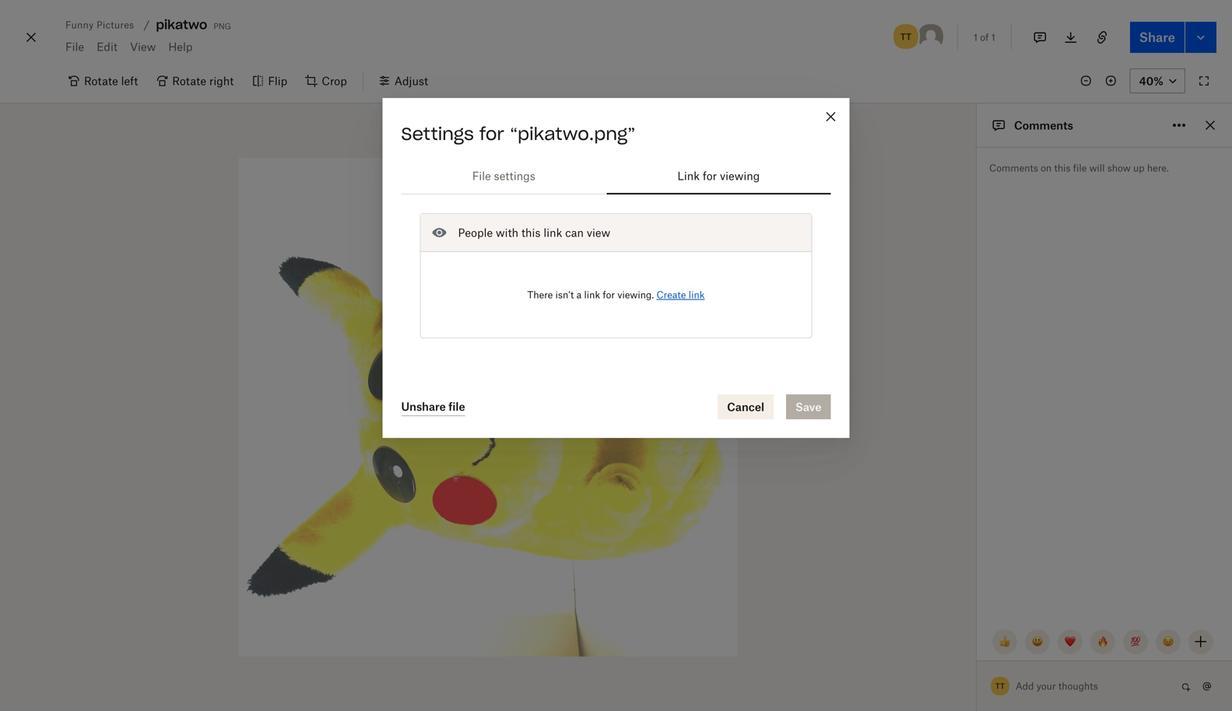 Task type: locate. For each thing, give the bounding box(es) containing it.
tab list
[[401, 157, 831, 195]]

0 vertical spatial for
[[480, 123, 505, 145]]

viewing
[[720, 169, 760, 183]]

🔥 button
[[1091, 630, 1116, 655]]

"pikatwo.png"
[[510, 123, 636, 145]]

for left viewing.
[[603, 289, 615, 301]]

0 horizontal spatial 1
[[974, 32, 978, 43]]

this right 'with'
[[522, 226, 541, 239]]

/
[[144, 18, 150, 32]]

1 vertical spatial comments
[[990, 162, 1039, 174]]

link left can at the left top of page
[[544, 226, 563, 239]]

😃
[[1032, 636, 1043, 649]]

link for viewing
[[678, 169, 760, 183]]

tab list containing file settings
[[401, 157, 831, 195]]

file settings
[[472, 169, 536, 183]]

this
[[1055, 162, 1071, 174], [522, 226, 541, 239]]

your
[[1037, 681, 1056, 693]]

1 vertical spatial for
[[703, 169, 717, 183]]

/ pikatwo png
[[144, 17, 231, 33]]

will
[[1090, 162, 1105, 174]]

👍 button
[[993, 630, 1018, 655]]

png
[[214, 18, 231, 32]]

0 vertical spatial comments
[[1015, 119, 1074, 132]]

settings
[[401, 123, 474, 145]]

this right on
[[1055, 162, 1071, 174]]

1 horizontal spatial this
[[1055, 162, 1071, 174]]

close right sidebar image
[[1201, 116, 1220, 135]]

1
[[974, 32, 978, 43], [992, 32, 996, 43]]

1 vertical spatial file
[[449, 400, 465, 413]]

2 horizontal spatial link
[[689, 289, 705, 301]]

0 horizontal spatial file
[[449, 400, 465, 413]]

unshare file button
[[401, 398, 465, 417]]

1 horizontal spatial file
[[1074, 162, 1087, 174]]

link
[[678, 169, 700, 183]]

with
[[496, 226, 519, 239]]

there
[[528, 289, 553, 301]]

2 1 from the left
[[992, 32, 996, 43]]

for for settings
[[480, 123, 505, 145]]

0 vertical spatial this
[[1055, 162, 1071, 174]]

comments up on
[[1015, 119, 1074, 132]]

1 horizontal spatial 1
[[992, 32, 996, 43]]

file inside button
[[449, 400, 465, 413]]

settings for "pikatwo.png" dialog
[[383, 98, 850, 614]]

share button
[[1130, 22, 1185, 53]]

show
[[1108, 162, 1131, 174]]

this for on
[[1055, 162, 1071, 174]]

isn't
[[556, 289, 574, 301]]

can
[[565, 226, 584, 239]]

1 vertical spatial this
[[522, 226, 541, 239]]

comments
[[1015, 119, 1074, 132], [990, 162, 1039, 174]]

link right "create"
[[689, 289, 705, 301]]

of
[[981, 32, 989, 43]]

a
[[577, 289, 582, 301]]

0 horizontal spatial this
[[522, 226, 541, 239]]

up
[[1134, 162, 1145, 174]]

2 vertical spatial for
[[603, 289, 615, 301]]

1 right of
[[992, 32, 996, 43]]

file
[[1074, 162, 1087, 174], [449, 400, 465, 413]]

0 horizontal spatial link
[[544, 226, 563, 239]]

link right the a
[[584, 289, 600, 301]]

for right link
[[703, 169, 717, 183]]

😃 button
[[1025, 630, 1050, 655]]

create link link
[[657, 289, 705, 301]]

0 horizontal spatial for
[[480, 123, 505, 145]]

1 left of
[[974, 32, 978, 43]]

create
[[657, 289, 686, 301]]

💯
[[1131, 636, 1142, 649]]

1 of 1
[[974, 32, 996, 43]]

1 horizontal spatial link
[[584, 289, 600, 301]]

file right unshare
[[449, 400, 465, 413]]

terry turtle image
[[892, 23, 920, 51]]

settings
[[494, 169, 536, 183]]

link
[[544, 226, 563, 239], [584, 289, 600, 301], [689, 289, 705, 301]]

1 horizontal spatial for
[[603, 289, 615, 301]]

for
[[480, 123, 505, 145], [703, 169, 717, 183], [603, 289, 615, 301]]

add
[[1016, 681, 1034, 693]]

file
[[472, 169, 491, 183]]

2 horizontal spatial for
[[703, 169, 717, 183]]

comments left on
[[990, 162, 1039, 174]]

file left will
[[1074, 162, 1087, 174]]

comments for comments on this file will show up here.
[[990, 162, 1039, 174]]

for inside tab
[[703, 169, 717, 183]]

this inside settings for "pikatwo.png" dialog
[[522, 226, 541, 239]]

for up file
[[480, 123, 505, 145]]



Task type: vqa. For each thing, say whether or not it's contained in the screenshot.
file in the BUTTON
yes



Task type: describe. For each thing, give the bounding box(es) containing it.
people
[[458, 226, 493, 239]]

link for this
[[544, 226, 563, 239]]

👍
[[1000, 636, 1011, 649]]

😣 button
[[1156, 630, 1181, 655]]

comments on this file will show up here.
[[990, 162, 1169, 174]]

maria williams image
[[917, 23, 945, 51]]

viewing.
[[618, 289, 654, 301]]

people with this link can view
[[458, 226, 611, 239]]

tab list inside settings for "pikatwo.png" dialog
[[401, 157, 831, 195]]

pikatwo
[[156, 17, 207, 33]]

cancel button
[[718, 395, 774, 420]]

❤️
[[1065, 636, 1076, 649]]

add your thoughts
[[1016, 681, 1098, 693]]

link for a
[[584, 289, 600, 301]]

unshare
[[401, 400, 446, 413]]

link for viewing tab
[[607, 157, 831, 195]]

add your thoughts image
[[1017, 678, 1164, 695]]

close image
[[22, 25, 40, 50]]

there isn't a link for viewing. create link
[[528, 289, 705, 301]]

unshare file
[[401, 400, 465, 413]]

🔥
[[1098, 636, 1109, 649]]

settings for "pikatwo.png"
[[401, 123, 636, 145]]

this for with
[[522, 226, 541, 239]]

file settings tab
[[401, 157, 607, 195]]

view
[[587, 226, 611, 239]]

1 1 from the left
[[974, 32, 978, 43]]

on
[[1041, 162, 1052, 174]]

❤️ button
[[1058, 630, 1083, 655]]

😣
[[1163, 636, 1174, 649]]

thoughts
[[1059, 681, 1098, 693]]

share
[[1140, 30, 1176, 45]]

here.
[[1148, 162, 1169, 174]]

comments for comments
[[1015, 119, 1074, 132]]

for for link
[[703, 169, 717, 183]]

0 vertical spatial file
[[1074, 162, 1087, 174]]

💯 button
[[1124, 630, 1149, 655]]

cancel
[[727, 401, 765, 414]]

Add your thoughts text field
[[1017, 674, 1177, 699]]



